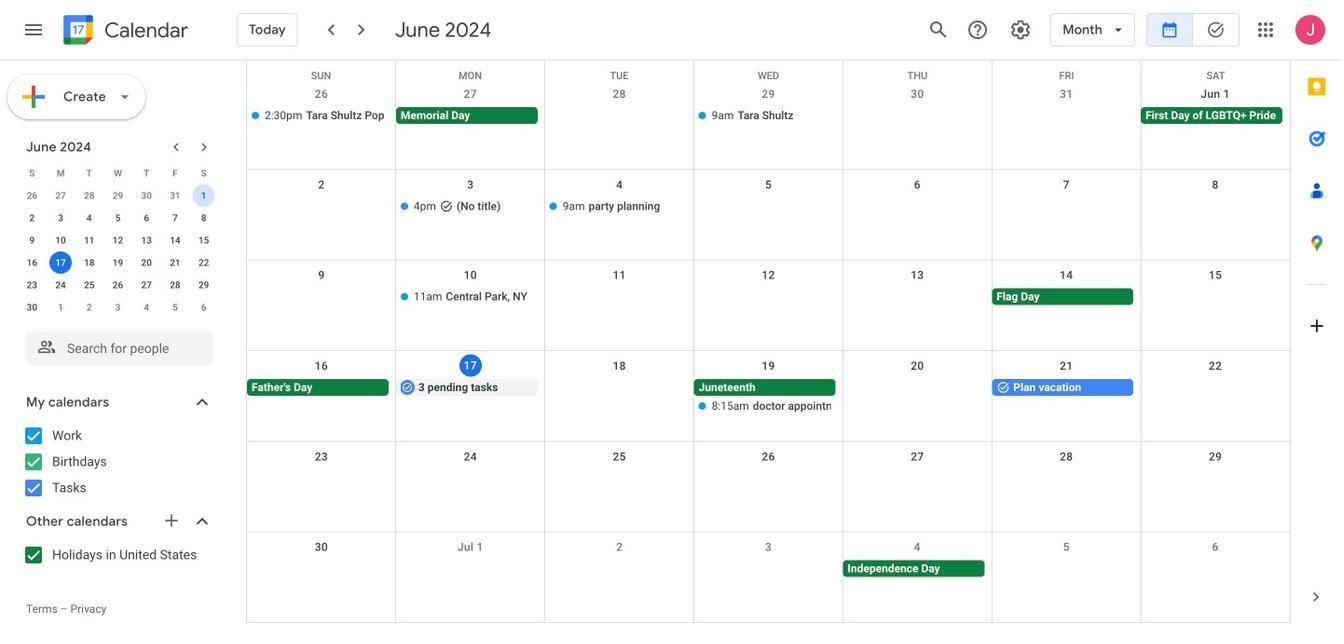 Task type: vqa. For each thing, say whether or not it's contained in the screenshot.
bottom The *
no



Task type: describe. For each thing, give the bounding box(es) containing it.
10 element
[[49, 229, 72, 252]]

may 28 element
[[78, 185, 101, 207]]

15 element
[[193, 229, 215, 252]]

add other calendars image
[[162, 512, 181, 531]]

july 2 element
[[78, 297, 101, 319]]

july 6 element
[[193, 297, 215, 319]]

23 element
[[21, 274, 43, 297]]

my calendars list
[[4, 422, 231, 504]]

9 element
[[21, 229, 43, 252]]

18 element
[[78, 252, 101, 274]]

20 element
[[135, 252, 158, 274]]

19 element
[[107, 252, 129, 274]]

17, today element
[[49, 252, 72, 274]]

main drawer image
[[22, 19, 45, 41]]

26 element
[[107, 274, 129, 297]]

settings menu image
[[1010, 19, 1033, 41]]

july 3 element
[[107, 297, 129, 319]]

Search for people text field
[[37, 332, 201, 366]]

25 element
[[78, 274, 101, 297]]

heading inside calendar element
[[101, 19, 188, 41]]

13 element
[[135, 229, 158, 252]]

16 element
[[21, 252, 43, 274]]

8 element
[[193, 207, 215, 229]]

4 element
[[78, 207, 101, 229]]

july 4 element
[[135, 297, 158, 319]]

july 5 element
[[164, 297, 186, 319]]

may 29 element
[[107, 185, 129, 207]]



Task type: locate. For each thing, give the bounding box(es) containing it.
grid
[[246, 61, 1291, 624]]

2 element
[[21, 207, 43, 229]]

may 30 element
[[135, 185, 158, 207]]

july 1 element
[[49, 297, 72, 319]]

22 element
[[193, 252, 215, 274]]

may 27 element
[[49, 185, 72, 207]]

14 element
[[164, 229, 186, 252]]

28 element
[[164, 274, 186, 297]]

row group
[[18, 185, 218, 319]]

cell
[[545, 107, 694, 126], [843, 107, 992, 126], [992, 107, 1142, 126], [190, 185, 218, 207], [247, 198, 396, 217], [694, 198, 843, 217], [843, 198, 992, 217], [992, 198, 1142, 217], [1142, 198, 1291, 217], [46, 252, 75, 274], [247, 289, 396, 307], [545, 289, 694, 307], [694, 289, 843, 307], [843, 289, 992, 307], [1142, 289, 1291, 307], [545, 380, 694, 417], [694, 380, 843, 417], [843, 380, 992, 417], [1142, 380, 1291, 417], [247, 561, 396, 580], [396, 561, 545, 580], [545, 561, 694, 580], [694, 561, 843, 580], [992, 561, 1142, 580], [1142, 561, 1291, 580]]

7 element
[[164, 207, 186, 229]]

6 element
[[135, 207, 158, 229]]

12 element
[[107, 229, 129, 252]]

row
[[247, 61, 1291, 82], [247, 79, 1291, 170], [18, 162, 218, 185], [247, 170, 1291, 261], [18, 185, 218, 207], [18, 207, 218, 229], [18, 229, 218, 252], [18, 252, 218, 274], [247, 261, 1291, 352], [18, 274, 218, 297], [18, 297, 218, 319], [247, 352, 1291, 442], [247, 442, 1291, 533], [247, 533, 1291, 624]]

may 26 element
[[21, 185, 43, 207]]

11 element
[[78, 229, 101, 252]]

27 element
[[135, 274, 158, 297]]

29 element
[[193, 274, 215, 297]]

3 element
[[49, 207, 72, 229]]

24 element
[[49, 274, 72, 297]]

5 element
[[107, 207, 129, 229]]

1 element
[[193, 185, 215, 207]]

heading
[[101, 19, 188, 41]]

may 31 element
[[164, 185, 186, 207]]

june 2024 grid
[[18, 162, 218, 319]]

tab list
[[1292, 61, 1343, 572]]

calendar element
[[60, 11, 188, 52]]

21 element
[[164, 252, 186, 274]]

None search field
[[0, 325, 231, 366]]

30 element
[[21, 297, 43, 319]]



